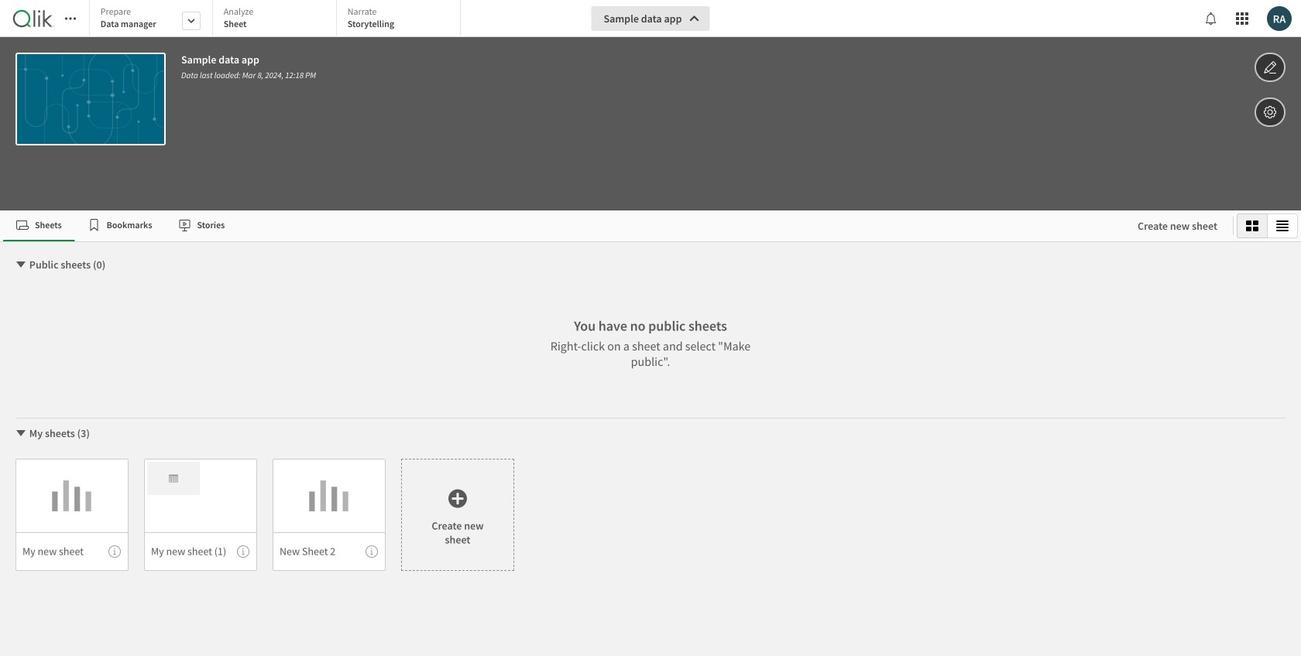 Task type: describe. For each thing, give the bounding box(es) containing it.
menu item for the new sheet 2 sheet is selected. press the spacebar or enter key to open new sheet 2 sheet. use the right and left arrow keys to navigate. element
[[273, 533, 386, 572]]

my new sheet (1) sheet is selected. press the spacebar or enter key to open my new sheet (1) sheet. use the right and left arrow keys to navigate. element
[[144, 459, 257, 572]]

app options image
[[1263, 103, 1277, 122]]

my new sheet sheet is selected. press the spacebar or enter key to open my new sheet sheet. use the right and left arrow keys to navigate. element
[[15, 459, 129, 572]]

menu item for my new sheet sheet is selected. press the spacebar or enter key to open my new sheet sheet. use the right and left arrow keys to navigate. element
[[15, 533, 129, 572]]



Task type: locate. For each thing, give the bounding box(es) containing it.
2 menu item from the left
[[144, 533, 257, 572]]

tooltip inside my new sheet sheet is selected. press the spacebar or enter key to open my new sheet sheet. use the right and left arrow keys to navigate. element
[[108, 546, 121, 558]]

tooltip inside the new sheet 2 sheet is selected. press the spacebar or enter key to open new sheet 2 sheet. use the right and left arrow keys to navigate. element
[[366, 546, 378, 558]]

new sheet 2 sheet is selected. press the spacebar or enter key to open new sheet 2 sheet. use the right and left arrow keys to navigate. element
[[273, 459, 386, 572]]

2 tooltip from the left
[[237, 546, 249, 558]]

2 horizontal spatial tooltip
[[366, 546, 378, 558]]

tooltip for menu item for the new sheet 2 sheet is selected. press the spacebar or enter key to open new sheet 2 sheet. use the right and left arrow keys to navigate. element
[[366, 546, 378, 558]]

menu item for my new sheet (1) sheet is selected. press the spacebar or enter key to open my new sheet (1) sheet. use the right and left arrow keys to navigate. element
[[144, 533, 257, 572]]

list view image
[[1276, 220, 1289, 232]]

1 menu item from the left
[[15, 533, 129, 572]]

2 horizontal spatial menu item
[[273, 533, 386, 572]]

3 tooltip from the left
[[366, 546, 378, 558]]

application
[[0, 0, 1301, 657]]

3 menu item from the left
[[273, 533, 386, 572]]

1 vertical spatial tab list
[[3, 211, 1122, 242]]

collapse image
[[15, 259, 27, 271], [15, 428, 27, 440]]

tooltip
[[108, 546, 121, 558], [237, 546, 249, 558], [366, 546, 378, 558]]

0 vertical spatial tab list
[[89, 0, 466, 39]]

1 tooltip from the left
[[108, 546, 121, 558]]

grid view image
[[1246, 220, 1259, 232]]

0 horizontal spatial menu item
[[15, 533, 129, 572]]

1 horizontal spatial tooltip
[[237, 546, 249, 558]]

tooltip for menu item related to my new sheet (1) sheet is selected. press the spacebar or enter key to open my new sheet (1) sheet. use the right and left arrow keys to navigate. element
[[237, 546, 249, 558]]

toolbar
[[0, 0, 1301, 211]]

1 collapse image from the top
[[15, 259, 27, 271]]

1 horizontal spatial menu item
[[144, 533, 257, 572]]

group
[[1237, 214, 1298, 239]]

tab list
[[89, 0, 466, 39], [3, 211, 1122, 242]]

tooltip for menu item associated with my new sheet sheet is selected. press the spacebar or enter key to open my new sheet sheet. use the right and left arrow keys to navigate. element
[[108, 546, 121, 558]]

edit image
[[1263, 58, 1277, 77]]

0 horizontal spatial tooltip
[[108, 546, 121, 558]]

tooltip inside my new sheet (1) sheet is selected. press the spacebar or enter key to open my new sheet (1) sheet. use the right and left arrow keys to navigate. element
[[237, 546, 249, 558]]

1 vertical spatial collapse image
[[15, 428, 27, 440]]

menu item
[[15, 533, 129, 572], [144, 533, 257, 572], [273, 533, 386, 572]]

2 collapse image from the top
[[15, 428, 27, 440]]

0 vertical spatial collapse image
[[15, 259, 27, 271]]



Task type: vqa. For each thing, say whether or not it's contained in the screenshot.
group
yes



